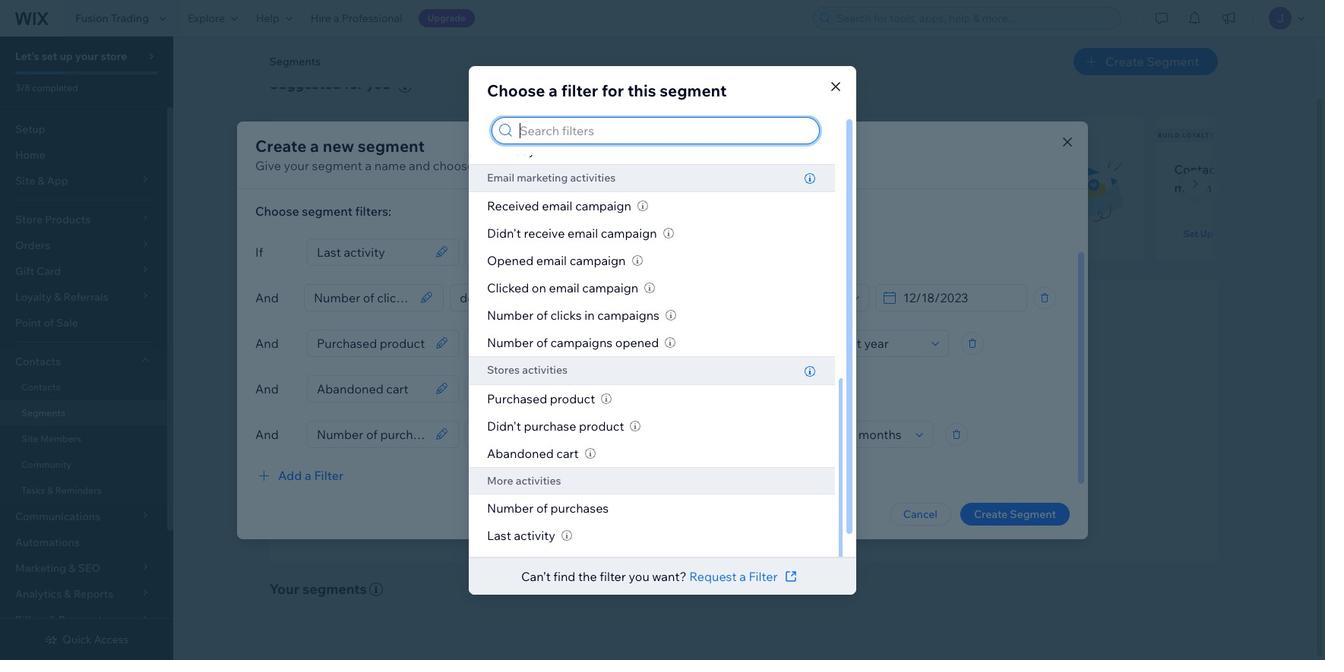 Task type: locate. For each thing, give the bounding box(es) containing it.
subscribers inside 'active email subscribers who clicked on your campaign'
[[952, 162, 1019, 177]]

received
[[487, 199, 540, 214]]

3 set from the left
[[1184, 228, 1199, 240]]

on right clicked
[[922, 180, 937, 195]]

active inside 'active email subscribers who clicked on your campaign'
[[879, 162, 916, 177]]

of up stores activities
[[537, 336, 548, 351]]

0 horizontal spatial choose
[[255, 203, 299, 219]]

your inside 'active email subscribers who clicked on your campaign'
[[940, 180, 966, 195]]

subscribers
[[290, 131, 342, 139], [892, 131, 944, 139], [952, 162, 1019, 177]]

2 horizontal spatial set up segment
[[1184, 228, 1255, 240]]

1 set up segment button from the left
[[288, 225, 377, 243]]

on right the clicked on the top left of the page
[[532, 281, 547, 296]]

0 horizontal spatial up
[[314, 228, 326, 240]]

0 vertical spatial on
[[922, 180, 937, 195]]

1 vertical spatial campaigns
[[551, 336, 613, 351]]

0 vertical spatial the
[[477, 158, 496, 173]]

of for sale
[[44, 316, 54, 330]]

filters:
[[355, 203, 392, 219]]

who for your
[[369, 162, 393, 177]]

1 vertical spatial choose
[[255, 203, 299, 219]]

contacts down point of sale
[[15, 355, 61, 369]]

if
[[255, 244, 263, 260]]

contacts down "contacts" popup button
[[21, 382, 60, 393]]

of left clicks
[[537, 308, 548, 323]]

potential
[[567, 131, 609, 139], [584, 162, 634, 177]]

you left want?
[[629, 569, 650, 584]]

potential for potential customers who haven't made a purchase yet
[[584, 162, 634, 177]]

number
[[487, 308, 534, 323], [487, 336, 534, 351], [487, 501, 534, 516]]

Search for tools, apps, help & more... field
[[832, 8, 1117, 29]]

segments up suggested
[[270, 55, 321, 68]]

1 didn't from the top
[[487, 226, 521, 241]]

create inside create a new segment give your segment a name and choose the filters these contacts should match.
[[255, 136, 307, 155]]

1 vertical spatial segments
[[21, 408, 65, 419]]

for left this
[[602, 80, 624, 100]]

contacts inside popup button
[[15, 355, 61, 369]]

contacts down right
[[719, 430, 762, 444]]

purchase down purchased product
[[524, 419, 577, 434]]

your right clicked
[[940, 180, 966, 195]]

new up subscribed
[[288, 162, 314, 177]]

your inside reach the right target audience create specific groups of contacts that update automatically send personalized email campaigns to drive sales and build trust get to know your high-value customers, potential leads and more
[[655, 471, 677, 485]]

0 vertical spatial new
[[271, 131, 288, 139]]

1 horizontal spatial choose
[[487, 80, 545, 100]]

drive
[[786, 451, 811, 464]]

&
[[47, 485, 53, 496]]

2 set up segment from the left
[[593, 228, 664, 240]]

on inside list box
[[532, 281, 547, 296]]

1 vertical spatial to
[[773, 451, 783, 464]]

2 and from the top
[[255, 336, 279, 351]]

0 vertical spatial number
[[487, 308, 534, 323]]

activities inside more activities option
[[516, 474, 561, 488]]

up down choose segment filters:
[[314, 228, 326, 240]]

segment
[[1147, 54, 1200, 69], [328, 228, 368, 240], [624, 228, 664, 240], [1216, 228, 1255, 240], [1011, 507, 1057, 521]]

email marketing activities
[[487, 171, 616, 185]]

site
[[21, 433, 38, 445]]

request a filter link
[[690, 568, 801, 586]]

0 horizontal spatial who
[[369, 162, 393, 177]]

create segment button
[[1074, 48, 1218, 75], [961, 503, 1070, 526]]

activities up purchased product
[[522, 364, 568, 377]]

tasks
[[21, 485, 45, 496]]

to left drive
[[773, 451, 783, 464]]

contacts inside the new contacts who recently subscribed to your mailing list
[[316, 162, 366, 177]]

segments inside sidebar element
[[21, 408, 65, 419]]

who
[[369, 162, 393, 177], [701, 162, 725, 177], [1022, 162, 1046, 177]]

request a filter
[[690, 569, 778, 584]]

1 vertical spatial potential
[[584, 162, 634, 177]]

0 horizontal spatial purchase
[[524, 419, 577, 434]]

with
[[1230, 162, 1254, 177]]

0 vertical spatial didn't
[[487, 226, 521, 241]]

didn't up opened
[[487, 226, 521, 241]]

2 didn't from the top
[[487, 419, 521, 434]]

choose for choose segment filters:
[[255, 203, 299, 219]]

your down personalized
[[655, 471, 677, 485]]

who inside the new contacts who recently subscribed to your mailing list
[[369, 162, 393, 177]]

spent
[[564, 556, 597, 571]]

specific
[[629, 430, 667, 444]]

can't
[[522, 569, 551, 584]]

3 and from the top
[[255, 381, 279, 396]]

Search filters field
[[515, 117, 815, 143]]

who inside potential customers who haven't made a purchase yet
[[701, 162, 725, 177]]

build
[[1159, 131, 1181, 139]]

the left filters
[[477, 158, 496, 173]]

of for clicks
[[537, 308, 548, 323]]

0 vertical spatial choose
[[487, 80, 545, 100]]

campaign inside 'active email subscribers who clicked on your campaign'
[[968, 180, 1025, 195]]

purchase down match.
[[672, 180, 726, 195]]

to right 'get' at the bottom of page
[[614, 471, 624, 485]]

segments inside button
[[270, 55, 321, 68]]

choose up 'if'
[[255, 203, 299, 219]]

a
[[334, 11, 340, 25], [549, 80, 558, 100], [310, 136, 319, 155], [365, 158, 372, 173], [1257, 162, 1264, 177], [663, 180, 670, 195], [305, 468, 312, 483], [740, 569, 746, 584]]

and down build
[[866, 471, 885, 485]]

1 horizontal spatial up
[[610, 228, 622, 240]]

0 horizontal spatial filter
[[314, 468, 344, 483]]

to inside the new contacts who recently subscribed to your mailing list
[[354, 180, 366, 195]]

up down haven't
[[610, 228, 622, 240]]

a right "hire"
[[334, 11, 340, 25]]

hire a professional link
[[302, 0, 412, 36]]

segments up the site members
[[21, 408, 65, 419]]

3/8
[[15, 82, 30, 94]]

1 horizontal spatial set up segment button
[[584, 225, 673, 243]]

reach the right target audience create specific groups of contacts that update automatically send personalized email campaigns to drive sales and build trust get to know your high-value customers, potential leads and more
[[593, 407, 913, 485]]

0 vertical spatial active
[[863, 131, 890, 139]]

0 vertical spatial to
[[354, 180, 366, 195]]

and
[[255, 290, 279, 305], [255, 336, 279, 351], [255, 381, 279, 396], [255, 427, 279, 442]]

set up segment button down made
[[584, 225, 673, 243]]

number down more
[[487, 501, 534, 516]]

on
[[922, 180, 937, 195], [532, 281, 547, 296]]

1 horizontal spatial for
[[602, 80, 624, 100]]

a inside contacts with a birthday th
[[1257, 162, 1264, 177]]

home link
[[0, 142, 167, 168]]

know
[[626, 471, 653, 485]]

campaigns up customers,
[[716, 451, 771, 464]]

0 vertical spatial customers
[[611, 131, 657, 139]]

potential down choose a filter for this segment
[[567, 131, 609, 139]]

number of campaigns opened
[[487, 336, 659, 351]]

new inside the new contacts who recently subscribed to your mailing list
[[288, 162, 314, 177]]

the inside reach the right target audience create specific groups of contacts that update automatically send personalized email campaigns to drive sales and build trust get to know your high-value customers, potential leads and more
[[685, 407, 707, 425]]

set up segment button for subscribed
[[288, 225, 377, 243]]

3 set up segment from the left
[[1184, 228, 1255, 240]]

1 vertical spatial activities
[[522, 364, 568, 377]]

up for made
[[610, 228, 622, 240]]

1 vertical spatial the
[[685, 407, 707, 425]]

set
[[297, 228, 312, 240], [593, 228, 608, 240], [1184, 228, 1199, 240]]

up
[[314, 228, 326, 240], [610, 228, 622, 240], [1201, 228, 1214, 240]]

1 up from the left
[[314, 228, 326, 240]]

2 who from the left
[[701, 162, 725, 177]]

2 vertical spatial activities
[[516, 474, 561, 488]]

for right suggested
[[344, 75, 363, 93]]

2 horizontal spatial contacts
[[719, 430, 762, 444]]

segment
[[660, 80, 727, 100], [358, 136, 425, 155], [312, 158, 363, 173], [302, 203, 353, 219]]

3 up from the left
[[1201, 228, 1214, 240]]

of left sale
[[44, 316, 54, 330]]

your down 'name'
[[369, 180, 395, 195]]

of down right
[[707, 430, 717, 444]]

who inside 'active email subscribers who clicked on your campaign'
[[1022, 162, 1046, 177]]

segment for 1st set up segment button from right
[[1216, 228, 1255, 240]]

contacts link
[[0, 375, 167, 401]]

and up leads
[[840, 451, 859, 464]]

upgrade
[[428, 12, 466, 24]]

and inside create a new segment give your segment a name and choose the filters these contacts should match.
[[409, 158, 431, 173]]

of for campaigns
[[537, 336, 548, 351]]

the inside create a new segment give your segment a name and choose the filters these contacts should match.
[[477, 158, 496, 173]]

haven't
[[584, 180, 625, 195]]

product
[[550, 391, 595, 407], [579, 419, 625, 434]]

1 horizontal spatial set
[[593, 228, 608, 240]]

2 vertical spatial number
[[487, 501, 534, 516]]

2 horizontal spatial to
[[773, 451, 783, 464]]

your right 'up'
[[75, 49, 98, 63]]

list box
[[469, 137, 849, 577]]

abandoned cart
[[487, 446, 579, 461]]

1 vertical spatial customers
[[637, 162, 698, 177]]

1 horizontal spatial create segment
[[1106, 54, 1200, 69]]

a inside button
[[305, 468, 312, 483]]

0 vertical spatial and
[[409, 158, 431, 173]]

filter
[[314, 468, 344, 483], [749, 569, 778, 584]]

0 vertical spatial you
[[366, 75, 391, 93]]

didn't receive email campaign
[[487, 226, 657, 241]]

1 and from the top
[[255, 290, 279, 305]]

1 set up segment from the left
[[297, 228, 368, 240]]

customers for potential customers
[[611, 131, 657, 139]]

2 horizontal spatial the
[[685, 407, 707, 425]]

0 horizontal spatial set up segment button
[[288, 225, 377, 243]]

the right find
[[579, 569, 597, 584]]

new subscribers
[[271, 131, 342, 139]]

build loyalty
[[1159, 131, 1216, 139]]

and up mailing
[[409, 158, 431, 173]]

0 horizontal spatial filter
[[562, 80, 599, 100]]

sale
[[56, 316, 78, 330]]

campaigns up opened
[[598, 308, 660, 323]]

0 vertical spatial potential
[[567, 131, 609, 139]]

Select a date field
[[647, 239, 770, 265]]

select an option field for from text box
[[787, 422, 912, 447]]

0 vertical spatial create segment button
[[1074, 48, 1218, 75]]

cancel button
[[890, 503, 952, 526]]

segment up the search filters field
[[660, 80, 727, 100]]

customers,
[[733, 471, 788, 485]]

0 vertical spatial create segment
[[1106, 54, 1200, 69]]

customers
[[611, 131, 657, 139], [637, 162, 698, 177]]

customers up made
[[637, 162, 698, 177]]

2 number from the top
[[487, 336, 534, 351]]

1 vertical spatial purchase
[[524, 419, 577, 434]]

filter right spent
[[600, 569, 626, 584]]

contacts for contacts "link"
[[21, 382, 60, 393]]

contacts down new at left top
[[316, 162, 366, 177]]

0 vertical spatial segments
[[270, 55, 321, 68]]

0 horizontal spatial on
[[532, 281, 547, 296]]

and for choose a condition field under purchased product
[[255, 427, 279, 442]]

1 horizontal spatial the
[[579, 569, 597, 584]]

2 horizontal spatial subscribers
[[952, 162, 1019, 177]]

hire a professional
[[311, 11, 403, 25]]

0 vertical spatial activities
[[570, 171, 616, 185]]

0 horizontal spatial create segment button
[[961, 503, 1070, 526]]

choose up birthday
[[487, 80, 545, 100]]

who for purchase
[[701, 162, 725, 177]]

contacts inside "link"
[[21, 382, 60, 393]]

1 number from the top
[[487, 308, 534, 323]]

1 horizontal spatial purchase
[[672, 180, 726, 195]]

of up activity
[[537, 501, 548, 516]]

1 horizontal spatial subscribers
[[892, 131, 944, 139]]

0 vertical spatial product
[[550, 391, 595, 407]]

2 vertical spatial campaigns
[[716, 451, 771, 464]]

set up segment button down choose segment filters:
[[288, 225, 377, 243]]

number up stores
[[487, 336, 534, 351]]

activities up received email campaign at the left of the page
[[570, 171, 616, 185]]

a inside potential customers who haven't made a purchase yet
[[663, 180, 670, 195]]

1 vertical spatial and
[[840, 451, 859, 464]]

up down contacts with a birthday th
[[1201, 228, 1214, 240]]

email down received email campaign at the left of the page
[[568, 226, 599, 241]]

more activities
[[487, 474, 561, 488]]

completed
[[32, 82, 78, 94]]

product up didn't purchase product
[[550, 391, 595, 407]]

groups
[[669, 430, 704, 444]]

1 horizontal spatial you
[[629, 569, 650, 584]]

filter inside button
[[314, 468, 344, 483]]

1 vertical spatial create segment button
[[961, 503, 1070, 526]]

1 horizontal spatial filter
[[600, 569, 626, 584]]

1 vertical spatial number
[[487, 336, 534, 351]]

a right with
[[1257, 162, 1264, 177]]

should
[[620, 158, 658, 173]]

0 horizontal spatial the
[[477, 158, 496, 173]]

2 vertical spatial and
[[866, 471, 885, 485]]

product up send
[[579, 419, 625, 434]]

email inside reach the right target audience create specific groups of contacts that update automatically send personalized email campaigns to drive sales and build trust get to know your high-value customers, potential leads and more
[[687, 451, 714, 464]]

list
[[266, 118, 1326, 262]]

None field
[[312, 239, 431, 265], [309, 285, 416, 311], [312, 330, 431, 356], [312, 376, 431, 402], [312, 422, 431, 447], [312, 239, 431, 265], [309, 285, 416, 311], [312, 330, 431, 356], [312, 376, 431, 402], [312, 422, 431, 447]]

create segment button for cancel
[[961, 503, 1070, 526]]

1 horizontal spatial filter
[[749, 569, 778, 584]]

1 horizontal spatial create segment button
[[1074, 48, 1218, 75]]

segment down new at left top
[[312, 158, 363, 173]]

2 vertical spatial select an option field
[[787, 422, 912, 447]]

2 horizontal spatial who
[[1022, 162, 1046, 177]]

filter up potential customers
[[562, 80, 599, 100]]

on inside 'active email subscribers who clicked on your campaign'
[[922, 180, 937, 195]]

potential up haven't
[[584, 162, 634, 177]]

Select an option field
[[760, 285, 848, 311], [803, 330, 928, 356], [787, 422, 912, 447]]

target
[[744, 407, 783, 425]]

0 horizontal spatial create segment
[[975, 507, 1057, 521]]

1 who from the left
[[369, 162, 393, 177]]

0 vertical spatial filter
[[314, 468, 344, 483]]

filters
[[499, 158, 531, 173]]

1 vertical spatial you
[[629, 569, 650, 584]]

0 horizontal spatial set up segment
[[297, 228, 368, 240]]

3 number from the top
[[487, 501, 534, 516]]

0 vertical spatial contacts
[[1175, 162, 1227, 177]]

1 vertical spatial select an option field
[[803, 330, 928, 356]]

contacts up haven't
[[568, 158, 617, 173]]

choose a condition field down opened
[[456, 285, 568, 311]]

setup link
[[0, 116, 167, 142]]

2 up from the left
[[610, 228, 622, 240]]

potential inside potential customers who haven't made a purchase yet
[[584, 162, 634, 177]]

1 vertical spatial active
[[879, 162, 916, 177]]

2 horizontal spatial up
[[1201, 228, 1214, 240]]

customers up should
[[611, 131, 657, 139]]

personalized
[[621, 451, 685, 464]]

a right the add
[[305, 468, 312, 483]]

0 horizontal spatial to
[[354, 180, 366, 195]]

1 set from the left
[[297, 228, 312, 240]]

set for new contacts who recently subscribed to your mailing list
[[297, 228, 312, 240]]

customers for potential customers who haven't made a purchase yet
[[637, 162, 698, 177]]

value
[[705, 471, 731, 485]]

1 vertical spatial contacts
[[15, 355, 61, 369]]

0 horizontal spatial contacts
[[316, 162, 366, 177]]

activities inside stores activities 'option'
[[522, 364, 568, 377]]

1 horizontal spatial and
[[840, 451, 859, 464]]

0 horizontal spatial subscribers
[[290, 131, 342, 139]]

2 horizontal spatial set
[[1184, 228, 1199, 240]]

campaigns down in
[[551, 336, 613, 351]]

set up segment down made
[[593, 228, 664, 240]]

filter right the add
[[314, 468, 344, 483]]

filter for add a filter
[[314, 468, 344, 483]]

Choose a condition field
[[471, 239, 595, 265], [456, 285, 568, 311], [471, 330, 595, 356], [471, 376, 595, 402], [471, 422, 595, 447]]

4 and from the top
[[255, 427, 279, 442]]

email up clicks
[[549, 281, 580, 296]]

up
[[60, 49, 73, 63]]

number for number of purchases
[[487, 501, 534, 516]]

activities inside email marketing activities "option"
[[570, 171, 616, 185]]

contacts down loyalty
[[1175, 162, 1227, 177]]

activities down abandoned cart
[[516, 474, 561, 488]]

1 horizontal spatial who
[[701, 162, 725, 177]]

your right give
[[284, 158, 309, 173]]

the up groups
[[685, 407, 707, 425]]

and for choose a condition field above didn't purchase product
[[255, 381, 279, 396]]

choose
[[487, 80, 545, 100], [255, 203, 299, 219]]

0 horizontal spatial segments
[[21, 408, 65, 419]]

set up segment down choose segment filters:
[[297, 228, 368, 240]]

0 horizontal spatial and
[[409, 158, 431, 173]]

set up segment for made
[[593, 228, 664, 240]]

email up high-
[[687, 451, 714, 464]]

filter
[[562, 80, 599, 100], [600, 569, 626, 584]]

of inside sidebar element
[[44, 316, 54, 330]]

1 vertical spatial on
[[532, 281, 547, 296]]

active email subscribers who clicked on your campaign
[[879, 162, 1046, 195]]

didn't down purchased
[[487, 419, 521, 434]]

1 vertical spatial new
[[288, 162, 314, 177]]

1 horizontal spatial contacts
[[568, 158, 617, 173]]

set up segment button down contacts with a birthday th
[[1175, 225, 1265, 243]]

1 horizontal spatial segments
[[270, 55, 321, 68]]

purchase inside list box
[[524, 419, 577, 434]]

request
[[690, 569, 737, 584]]

email up clicked
[[918, 162, 949, 177]]

new for new contacts who recently subscribed to your mailing list
[[288, 162, 314, 177]]

add a filter button
[[255, 466, 344, 485]]

help button
[[247, 0, 302, 36]]

1 vertical spatial filter
[[749, 569, 778, 584]]

1 horizontal spatial set up segment
[[593, 228, 664, 240]]

birthday
[[487, 143, 535, 158]]

1 horizontal spatial to
[[614, 471, 624, 485]]

sidebar element
[[0, 36, 173, 661]]

number for number of campaigns opened
[[487, 336, 534, 351]]

2 set up segment button from the left
[[584, 225, 673, 243]]

a right made
[[663, 180, 670, 195]]

number for number of clicks in campaigns
[[487, 308, 534, 323]]

filter right request
[[749, 569, 778, 584]]

up for subscribed
[[314, 228, 326, 240]]

set up segment down contacts with a birthday th
[[1184, 228, 1255, 240]]

set for potential customers who haven't made a purchase yet
[[593, 228, 608, 240]]

stores activities option
[[469, 357, 836, 385]]

match.
[[661, 158, 700, 173]]

list containing new contacts who recently subscribed to your mailing list
[[266, 118, 1326, 262]]

0 vertical spatial purchase
[[672, 180, 726, 195]]

select an option field for select options field
[[803, 330, 928, 356]]

2 set from the left
[[593, 228, 608, 240]]

build
[[862, 451, 886, 464]]

email marketing activities option
[[469, 164, 836, 193]]

3/8 completed
[[15, 82, 78, 94]]

clicked
[[879, 180, 920, 195]]

1 vertical spatial didn't
[[487, 419, 521, 434]]

to up the filters:
[[354, 180, 366, 195]]

new up give
[[271, 131, 288, 139]]

1 horizontal spatial on
[[922, 180, 937, 195]]

0 horizontal spatial set
[[297, 228, 312, 240]]

number down the clicked on the top left of the page
[[487, 308, 534, 323]]

you
[[366, 75, 391, 93], [629, 569, 650, 584]]

filter for request a filter
[[749, 569, 778, 584]]

customers inside potential customers who haven't made a purchase yet
[[637, 162, 698, 177]]

cart
[[557, 446, 579, 461]]

last activity
[[487, 528, 556, 543]]

upgrade button
[[419, 9, 475, 27]]

your inside sidebar element
[[75, 49, 98, 63]]

3 who from the left
[[1022, 162, 1046, 177]]

you down professional
[[366, 75, 391, 93]]

segment up 'name'
[[358, 136, 425, 155]]



Task type: describe. For each thing, give the bounding box(es) containing it.
clicked on email campaign
[[487, 281, 639, 296]]

find
[[554, 569, 576, 584]]

your
[[270, 581, 300, 598]]

sales
[[813, 451, 838, 464]]

2 horizontal spatial and
[[866, 471, 885, 485]]

that
[[765, 430, 785, 444]]

contacts button
[[0, 349, 167, 375]]

number of clicks in campaigns
[[487, 308, 660, 323]]

home
[[15, 148, 45, 162]]

purchased product
[[487, 391, 595, 407]]

access
[[94, 633, 129, 647]]

received email campaign
[[487, 199, 632, 214]]

opened
[[487, 253, 534, 269]]

create segment button for segments
[[1074, 48, 1218, 75]]

potential for potential customers
[[567, 131, 609, 139]]

members
[[40, 433, 81, 445]]

add a filter
[[278, 468, 344, 483]]

Enter a number text field
[[606, 285, 726, 311]]

hire
[[311, 11, 331, 25]]

receive
[[524, 226, 565, 241]]

choose a condition field up stores activities
[[471, 330, 595, 356]]

subscribers for contacts
[[290, 131, 342, 139]]

amount
[[518, 556, 562, 571]]

activity
[[514, 528, 556, 543]]

email inside 'active email subscribers who clicked on your campaign'
[[918, 162, 949, 177]]

a right request
[[740, 569, 746, 584]]

segment for subscribed set up segment button
[[328, 228, 368, 240]]

subscribers for email
[[892, 131, 944, 139]]

explore
[[188, 11, 225, 25]]

2 vertical spatial to
[[614, 471, 624, 485]]

trading
[[111, 11, 149, 25]]

tasks & reminders
[[21, 485, 102, 496]]

3 set up segment button from the left
[[1175, 225, 1265, 243]]

choose a condition field up didn't purchase product
[[471, 376, 595, 402]]

cancel
[[904, 507, 938, 521]]

list box containing birthday
[[469, 137, 849, 577]]

purchased
[[487, 391, 548, 407]]

0 vertical spatial filter
[[562, 80, 599, 100]]

new for new subscribers
[[271, 131, 288, 139]]

audience
[[786, 407, 845, 425]]

community
[[21, 459, 72, 471]]

create a new segment give your segment a name and choose the filters these contacts should match.
[[255, 136, 700, 173]]

fusion trading
[[75, 11, 149, 25]]

loyalty
[[1183, 131, 1216, 139]]

suggested
[[270, 75, 341, 93]]

these
[[534, 158, 566, 173]]

community link
[[0, 452, 167, 478]]

campaigns inside reach the right target audience create specific groups of contacts that update automatically send personalized email campaigns to drive sales and build trust get to know your high-value customers, potential leads and more
[[716, 451, 771, 464]]

quick access
[[63, 633, 129, 647]]

site members
[[21, 433, 81, 445]]

purchase inside potential customers who haven't made a purchase yet
[[672, 180, 726, 195]]

create inside reach the right target audience create specific groups of contacts that update automatically send personalized email campaigns to drive sales and build trust get to know your high-value customers, potential leads and more
[[593, 430, 626, 444]]

total
[[487, 556, 515, 571]]

store
[[101, 49, 127, 63]]

th
[[1318, 162, 1326, 177]]

let's set up your store
[[15, 49, 127, 63]]

contacts inside create a new segment give your segment a name and choose the filters these contacts should match.
[[568, 158, 617, 173]]

of inside reach the right target audience create specific groups of contacts that update automatically send personalized email campaigns to drive sales and build trust get to know your high-value customers, potential leads and more
[[707, 430, 717, 444]]

segments for segments button
[[270, 55, 321, 68]]

0 vertical spatial campaigns
[[598, 308, 660, 323]]

marketing
[[517, 171, 568, 185]]

didn't purchase product
[[487, 419, 625, 434]]

active for active subscribers
[[863, 131, 890, 139]]

made
[[628, 180, 660, 195]]

segment for made's set up segment button
[[624, 228, 664, 240]]

and for choose a condition field on top of stores activities
[[255, 336, 279, 351]]

quick access button
[[44, 633, 129, 647]]

contacts inside contacts with a birthday th
[[1175, 162, 1227, 177]]

automations link
[[0, 530, 167, 556]]

suggested for you
[[270, 75, 391, 93]]

2 vertical spatial the
[[579, 569, 597, 584]]

1 vertical spatial filter
[[600, 569, 626, 584]]

your inside the new contacts who recently subscribed to your mailing list
[[369, 180, 395, 195]]

From text field
[[633, 422, 677, 447]]

clicks
[[551, 308, 582, 323]]

high-
[[680, 471, 705, 485]]

choose a condition field up the clicked on the top left of the page
[[471, 239, 595, 265]]

choose a condition field down purchased product
[[471, 422, 595, 447]]

tasks & reminders link
[[0, 478, 167, 504]]

leads
[[837, 471, 864, 485]]

in
[[585, 308, 595, 323]]

set up segment button for made
[[584, 225, 673, 243]]

active subscribers
[[863, 131, 944, 139]]

total amount spent
[[487, 556, 597, 571]]

your inside create a new segment give your segment a name and choose the filters these contacts should match.
[[284, 158, 309, 173]]

contacts inside reach the right target audience create specific groups of contacts that update automatically send personalized email campaigns to drive sales and build trust get to know your high-value customers, potential leads and more
[[719, 430, 762, 444]]

choose for choose a filter for this segment
[[487, 80, 545, 100]]

purchases
[[551, 501, 609, 516]]

activities for stores activities
[[522, 364, 568, 377]]

didn't for didn't purchase product
[[487, 419, 521, 434]]

Select options field
[[629, 330, 763, 356]]

potential customers
[[567, 131, 657, 139]]

contacts for "contacts" popup button
[[15, 355, 61, 369]]

segment down subscribed
[[302, 203, 353, 219]]

0 horizontal spatial you
[[366, 75, 391, 93]]

of for purchases
[[537, 501, 548, 516]]

email down receive
[[537, 253, 567, 269]]

site members link
[[0, 427, 167, 452]]

give
[[255, 158, 281, 173]]

choose segment filters:
[[255, 203, 392, 219]]

set up segment for subscribed
[[297, 228, 368, 240]]

a left 'name'
[[365, 158, 372, 173]]

1 vertical spatial product
[[579, 419, 625, 434]]

update
[[787, 430, 822, 444]]

12/18/2023 field
[[899, 285, 1023, 311]]

point
[[15, 316, 41, 330]]

0 vertical spatial select an option field
[[760, 285, 848, 311]]

number of purchases
[[487, 501, 609, 516]]

setup
[[15, 122, 45, 136]]

yet
[[728, 180, 746, 195]]

didn't for didn't receive email campaign
[[487, 226, 521, 241]]

automatically
[[825, 430, 892, 444]]

more activities option
[[469, 467, 836, 495]]

quick
[[63, 633, 92, 647]]

get
[[593, 471, 611, 485]]

mailing
[[397, 180, 439, 195]]

abandoned
[[487, 446, 554, 461]]

fusion
[[75, 11, 109, 25]]

stores
[[487, 364, 520, 377]]

active for active email subscribers who clicked on your campaign
[[879, 162, 916, 177]]

email down email marketing activities
[[542, 199, 573, 214]]

stores activities
[[487, 364, 568, 377]]

help
[[256, 11, 280, 25]]

opened email campaign
[[487, 253, 626, 269]]

0 horizontal spatial for
[[344, 75, 363, 93]]

segments for segments link
[[21, 408, 65, 419]]

and for choose a condition field under opened
[[255, 290, 279, 305]]

activities for more activities
[[516, 474, 561, 488]]

recently
[[396, 162, 442, 177]]

a left new at left top
[[310, 136, 319, 155]]

segments button
[[262, 50, 329, 73]]

contacts with a birthday th
[[1175, 162, 1326, 195]]

a up these
[[549, 80, 558, 100]]

trust
[[889, 451, 912, 464]]

choose a filter for this segment
[[487, 80, 727, 100]]

choose
[[433, 158, 475, 173]]

your segments
[[270, 581, 367, 598]]



Task type: vqa. For each thing, say whether or not it's contained in the screenshot.
Add at the bottom of the page
yes



